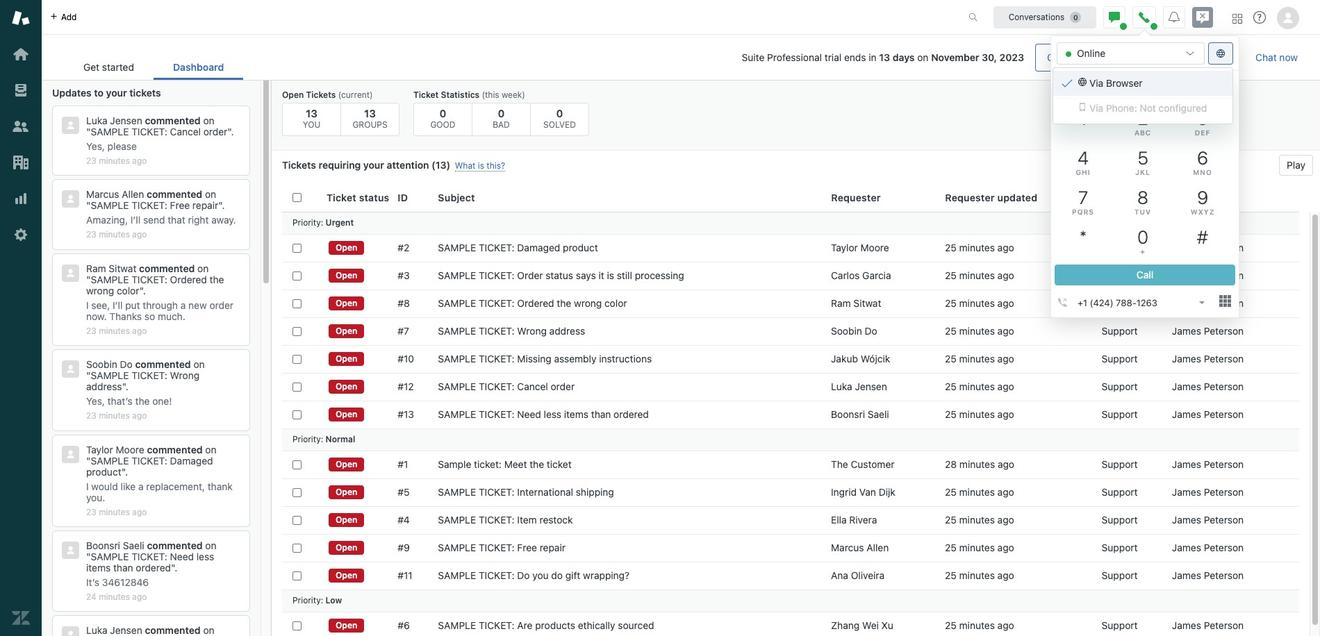 Task type: describe. For each thing, give the bounding box(es) containing it.
arrow down image inside dialed number element
[[1076, 85, 1082, 88]]

" for taylor moore commented
[[86, 455, 91, 467]]

call via dropdown menu
[[1053, 67, 1233, 124]]

25 for jakub wójcik
[[945, 353, 957, 365]]

away.
[[211, 214, 236, 226]]

much.
[[158, 310, 185, 322]]

order for sample ticket: cancel order
[[551, 381, 575, 393]]

1 vertical spatial tickets
[[282, 159, 316, 171]]

peterson for luka jensen
[[1204, 381, 1244, 393]]

professional
[[767, 51, 822, 63]]

commented for marcus allen commented
[[147, 189, 202, 200]]

on " for luka jensen
[[86, 115, 214, 138]]

November 30, 2023 text field
[[931, 51, 1024, 63]]

ingrid
[[831, 486, 857, 498]]

support for soobin do
[[1102, 325, 1138, 337]]

the right meet
[[530, 459, 544, 470]]

conversations
[[1009, 11, 1065, 22]]

taylor moore
[[831, 242, 889, 254]]

1 horizontal spatial sample ticket: wrong address
[[438, 325, 585, 337]]

are
[[517, 620, 533, 632]]

9 wxyz
[[1191, 187, 1215, 216]]

peterson for ana oliveira
[[1204, 570, 1244, 582]]

sample inside sample ticket: order status says it is still processing link
[[438, 270, 476, 281]]

1 horizontal spatial damaged
[[517, 242, 560, 254]]

6
[[1197, 147, 1208, 168]]

peterson for taylor moore
[[1204, 242, 1244, 254]]

priority for priority : low
[[293, 596, 321, 606]]

sample inside sample ticket: do you do gift wrapping? link
[[438, 570, 476, 582]]

james peterson for luka jensen
[[1172, 381, 1244, 393]]

via for via browser
[[1089, 77, 1103, 89]]

gift
[[565, 570, 580, 582]]

sample inside sample ticket: need less items than ordered link
[[438, 409, 476, 420]]

zendesk image
[[12, 609, 30, 627]]

5 jkl
[[1135, 147, 1150, 176]]

order
[[517, 270, 543, 281]]

wrong inside sample ticket: ordered the wrong color
[[86, 285, 114, 297]]

yes, that's the one! 23 minutes ago
[[86, 395, 172, 421]]

ticket: up send at the left top of the page
[[131, 200, 167, 212]]

views image
[[12, 81, 30, 99]]

zendesk chat image
[[1192, 7, 1213, 28]]

taylor for taylor moore
[[831, 242, 858, 254]]

minutes inside amazing, i'll send that right away. 23 minutes ago
[[99, 230, 130, 240]]

25 minutes ago for boonsri saeli
[[945, 409, 1014, 420]]

(this
[[482, 90, 499, 100]]

a inside i would like a replacement, thank you. 23 minutes ago
[[138, 481, 144, 492]]

open for #3
[[336, 270, 357, 281]]

13 left what
[[435, 159, 446, 171]]

moore for taylor moore commented
[[116, 444, 144, 456]]

repair for sample ticket: free repair ".
[[192, 200, 218, 212]]

#12
[[398, 381, 414, 393]]

#1
[[398, 459, 408, 470]]

25 minutes ago for taylor moore
[[945, 242, 1014, 254]]

1 horizontal spatial sample ticket: ordered the wrong color
[[438, 297, 627, 309]]

this?
[[487, 161, 505, 171]]

on " for ram sitwat
[[86, 263, 209, 285]]

ghi
[[1076, 168, 1091, 176]]

james for jakub wójcik
[[1172, 353, 1201, 365]]

carlos
[[831, 270, 860, 281]]

on " for taylor moore
[[86, 444, 216, 467]]

support for ella rivera
[[1102, 514, 1138, 526]]

ana
[[831, 570, 848, 582]]

marcus for marcus allen
[[831, 542, 864, 554]]

". for soobin do commented
[[122, 381, 128, 393]]

priority : normal
[[293, 434, 355, 445]]

compare plans
[[1047, 51, 1115, 63]]

via browser
[[1089, 77, 1143, 89]]

the inside sample ticket: ordered the wrong color
[[210, 274, 224, 285]]

is inside the tickets requiring your attention ( 13 ) what is this?
[[478, 161, 484, 171]]

wxyz
[[1191, 208, 1215, 216]]

ticket: left are on the left of page
[[479, 620, 515, 632]]

sample ticket: need less items than ordered link
[[438, 409, 649, 421]]

#3
[[398, 270, 410, 281]]

23 inside "yes, that's the one! 23 minutes ago"
[[86, 411, 96, 421]]

ram sitwat commented
[[86, 263, 195, 274]]

to
[[94, 87, 104, 99]]

ticket for ticket statistics (this week)
[[413, 90, 439, 100]]

missing
[[517, 353, 551, 365]]

sample ticket: international shipping link
[[438, 486, 614, 499]]

order for sample ticket: cancel order ".
[[203, 126, 227, 138]]

" for luka jensen commented
[[86, 126, 91, 138]]

sample ticket: are products ethically sourced link
[[438, 620, 654, 632]]

james for ana oliveira
[[1172, 570, 1201, 582]]

25 minutes ago for luka jensen
[[945, 381, 1014, 393]]

via for via phone: not configured
[[1089, 102, 1103, 114]]

requester for requester updated
[[945, 192, 995, 203]]

ordered inside sample ticket: ordered the wrong color link
[[517, 297, 554, 309]]

browser
[[1106, 77, 1143, 89]]

0 vertical spatial sample ticket: damaged product
[[438, 242, 598, 254]]

ago inside i would like a replacement, thank you. 23 minutes ago
[[132, 507, 147, 517]]

order inside i see, i'll put through a new order now. thanks so much. 23 minutes ago
[[209, 299, 233, 311]]

peterson for marcus allen
[[1204, 542, 1244, 554]]

2
[[1138, 108, 1148, 129]]

24
[[86, 592, 96, 602]]

sample inside sample ticket: ordered the wrong color link
[[438, 297, 476, 309]]

1 vertical spatial address
[[86, 381, 122, 393]]

ticket: down sample ticket: meet the ticket link
[[479, 486, 515, 498]]

commented for boonsri saeli commented
[[147, 540, 203, 552]]

sample ticket: ordered the wrong color link
[[438, 297, 627, 310]]

open for #13
[[336, 409, 357, 420]]

admin image
[[12, 226, 30, 244]]

Name, phone number search field
[[1087, 76, 1226, 92]]

button displays agent's chat status as online. image
[[1109, 11, 1120, 23]]

still
[[617, 270, 632, 281]]

you.
[[86, 492, 105, 503]]

james peterson for ana oliveira
[[1172, 570, 1244, 582]]

get started tab
[[64, 54, 154, 80]]

commented for ram sitwat commented
[[139, 263, 195, 274]]

open tickets (current)
[[282, 90, 373, 100]]

ago inside yes, please 23 minutes ago
[[132, 156, 147, 166]]

25 for zhang wei xu
[[945, 620, 957, 632]]

0 vertical spatial need
[[517, 409, 541, 420]]

i'll inside i see, i'll put through a new order now. thanks so much. 23 minutes ago
[[113, 299, 123, 311]]

james for marcus allen
[[1172, 542, 1201, 554]]

ticket: up sample ticket: ordered the wrong color link
[[479, 242, 515, 254]]

boonsri for boonsri saeli commented
[[86, 540, 120, 552]]

#10
[[398, 353, 414, 365]]

0 horizontal spatial less
[[196, 551, 214, 563]]

13 right in
[[879, 51, 890, 63]]

ticket: up like
[[131, 455, 167, 467]]

sample ticket: wrong address link
[[438, 325, 585, 338]]

sample down subject
[[438, 242, 476, 254]]

30,
[[982, 51, 997, 63]]

0 vertical spatial sample ticket: need less items than ordered
[[438, 409, 649, 420]]

7 pqrs
[[1072, 187, 1094, 216]]

thank
[[208, 481, 233, 492]]

ticket: up the '34612846'
[[131, 551, 167, 563]]

soobin do
[[831, 325, 877, 337]]

open for #2
[[336, 242, 357, 253]]

open for #7
[[336, 326, 357, 336]]

#13
[[398, 409, 414, 420]]

right
[[188, 214, 209, 226]]

1 vertical spatial sample ticket: need less items than ordered
[[86, 551, 214, 574]]

ticket: down sample ticket: free repair link
[[479, 570, 515, 582]]

now.
[[86, 310, 107, 322]]

1 vertical spatial sample ticket: damaged product
[[86, 455, 213, 478]]

started
[[102, 61, 134, 73]]

ticket: inside 'link'
[[479, 514, 515, 526]]

one!
[[152, 395, 172, 407]]

sample inside sample ticket: wrong address link
[[438, 325, 476, 337]]

ticket for ticket status
[[327, 192, 356, 203]]

priority : urgent
[[293, 218, 354, 228]]

1 horizontal spatial color
[[604, 297, 627, 309]]

james for soobin do
[[1172, 325, 1201, 337]]

suite
[[742, 51, 765, 63]]

amazing, i'll send that right away. 23 minutes ago
[[86, 214, 236, 240]]

via phone: not configured
[[1089, 102, 1207, 114]]

sitwat for ram sitwat
[[854, 297, 881, 309]]

ella
[[831, 514, 847, 526]]

instructions
[[599, 353, 652, 365]]

sample up the '34612846'
[[91, 551, 129, 563]]

28 minutes ago
[[945, 459, 1014, 470]]

allen for marcus allen commented
[[122, 189, 144, 200]]

updated
[[997, 192, 1038, 203]]

new
[[188, 299, 207, 311]]

luka for luka jensen commented
[[86, 115, 107, 126]]

25 for taylor moore
[[945, 242, 957, 254]]

25 for marcus allen
[[945, 542, 957, 554]]

sample ticket: meet the ticket link
[[438, 459, 572, 471]]

play button
[[1279, 155, 1313, 176]]

attention
[[387, 159, 429, 171]]

ticket: down sample ticket: ordered the wrong color link
[[479, 325, 515, 337]]

support for the customer
[[1102, 459, 1138, 470]]

25 for ella rivera
[[945, 514, 957, 526]]

available via image
[[1217, 49, 1225, 58]]

via browser menu item
[[1053, 71, 1233, 96]]

grid containing ticket status
[[272, 184, 1320, 636]]

7
[[1078, 187, 1088, 208]]

please
[[107, 140, 137, 152]]

free for sample ticket: free repair
[[517, 542, 537, 554]]

". for taylor moore commented
[[121, 466, 128, 478]]

sample ticket: item restock link
[[438, 514, 573, 527]]

configured
[[1159, 102, 1207, 114]]

support for ana oliveira
[[1102, 570, 1138, 582]]

sample up 'please'
[[91, 126, 129, 138]]

ticket: down sample ticket: cancel order link
[[479, 409, 515, 420]]

get started
[[83, 61, 134, 73]]

marcus allen commented
[[86, 189, 202, 200]]

your inside button
[[1171, 51, 1191, 63]]

on " for marcus allen
[[86, 189, 216, 212]]

trial for your
[[1194, 51, 1210, 63]]

ticket: up sample ticket: cancel order
[[479, 353, 515, 365]]

ago inside amazing, i'll send that right away. 23 minutes ago
[[132, 230, 147, 240]]

priority : low
[[293, 596, 342, 606]]

on right days at the top right of page
[[917, 51, 929, 63]]

: for normal
[[321, 434, 323, 445]]

minutes inside it's 34612846 24 minutes ago
[[99, 592, 130, 602]]

#
[[1197, 227, 1208, 247]]

in
[[869, 51, 877, 63]]

your for updates to your tickets
[[106, 87, 127, 99]]

0 vertical spatial tickets
[[306, 90, 336, 100]]

buy your trial
[[1151, 51, 1210, 63]]

sourced
[[618, 620, 654, 632]]

sample ticket: are products ethically sourced
[[438, 620, 654, 632]]

5
[[1138, 147, 1148, 168]]

0 vertical spatial sample ticket: ordered the wrong color
[[86, 274, 224, 297]]

dialed number element
[[1055, 76, 1233, 98]]

customer
[[851, 459, 895, 470]]

ticket: inside sample ticket: ordered the wrong color
[[131, 274, 167, 285]]

+
[[1140, 247, 1146, 256]]

ticket: up sample ticket: wrong address link
[[479, 297, 515, 309]]

sample inside sample ticket: missing assembly instructions link
[[438, 353, 476, 365]]

get help image
[[1253, 11, 1266, 24]]

ticket: down sample ticket: item restock 'link' at the bottom left of the page
[[479, 542, 515, 554]]

25 minutes ago for ana oliveira
[[945, 570, 1014, 582]]

". for boonsri saeli commented
[[171, 562, 177, 574]]

organizations image
[[12, 154, 30, 172]]

open for #5
[[336, 487, 357, 497]]

ethically
[[578, 620, 615, 632]]

yes, please 23 minutes ago
[[86, 140, 147, 166]]

requester for requester
[[831, 192, 881, 203]]

add
[[61, 11, 77, 22]]

the
[[831, 459, 848, 470]]

ticket: left order
[[479, 270, 515, 281]]

arrow down image inside +1 (424) 788-1263 'button'
[[1199, 302, 1205, 304]]

ordered inside sample ticket: ordered the wrong color
[[170, 274, 207, 285]]

open for #8
[[336, 298, 357, 308]]

requester updated
[[945, 192, 1038, 203]]

id
[[398, 192, 408, 203]]

0 horizontal spatial than
[[113, 562, 133, 574]]

updates to your tickets
[[52, 87, 161, 99]]

saeli for boonsri saeli
[[868, 409, 889, 420]]

25 minutes ago for ingrid van dijk
[[945, 486, 1014, 498]]

commented for soobin do commented
[[135, 359, 191, 370]]

support for taylor moore
[[1102, 242, 1138, 254]]

i for i would like a replacement, thank you.
[[86, 481, 89, 492]]

25 for ana oliveira
[[945, 570, 957, 582]]

product inside "grid"
[[563, 242, 598, 254]]

james for the customer
[[1172, 459, 1201, 470]]

peterson for carlos garcia
[[1204, 270, 1244, 281]]

(
[[432, 159, 435, 171]]

ticket: up sample ticket: need less items than ordered link
[[479, 381, 515, 393]]

not
[[1140, 102, 1156, 114]]

items inside sample ticket: need less items than ordered link
[[564, 409, 589, 420]]

25 minutes ago for jakub wójcik
[[945, 353, 1014, 365]]

the inside "yes, that's the one! 23 minutes ago"
[[135, 395, 150, 407]]

get started image
[[12, 45, 30, 63]]

item
[[517, 514, 537, 526]]

a inside i see, i'll put through a new order now. thanks so much. 23 minutes ago
[[180, 299, 186, 311]]

sample
[[438, 459, 471, 470]]

shipping
[[576, 486, 614, 498]]

rivera
[[849, 514, 877, 526]]



Task type: vqa. For each thing, say whether or not it's contained in the screenshot.
+1 (424) 788-1263
yes



Task type: locate. For each thing, give the bounding box(es) containing it.
do up that's
[[120, 359, 133, 370]]

taylor up the carlos
[[831, 242, 858, 254]]

10 25 from the top
[[945, 542, 957, 554]]

sample ticket: order status says it is still processing link
[[438, 270, 684, 282]]

6 peterson from the top
[[1204, 381, 1244, 393]]

8 james peterson from the top
[[1172, 459, 1244, 470]]

#11
[[398, 570, 413, 582]]

1 via from the top
[[1089, 77, 1103, 89]]

#9
[[398, 542, 410, 554]]

" for marcus allen commented
[[86, 200, 91, 212]]

0 horizontal spatial do
[[120, 359, 133, 370]]

james peterson for ram sitwat
[[1172, 297, 1244, 309]]

order down assembly
[[551, 381, 575, 393]]

than inside sample ticket: need less items than ordered link
[[591, 409, 611, 420]]

0 horizontal spatial ram
[[86, 263, 106, 274]]

" up the 'it's'
[[86, 551, 91, 563]]

1 vertical spatial wrong
[[574, 297, 602, 309]]

need down i would like a replacement, thank you. 23 minutes ago
[[170, 551, 194, 563]]

open for #6
[[336, 620, 357, 631]]

i
[[86, 299, 89, 311], [86, 481, 89, 492]]

3 " from the top
[[86, 274, 91, 285]]

1 : from the top
[[321, 218, 323, 228]]

cancel
[[170, 126, 201, 138], [517, 381, 548, 393]]

0 vertical spatial color
[[117, 285, 139, 297]]

1 horizontal spatial allen
[[867, 542, 889, 554]]

0 horizontal spatial saeli
[[123, 540, 144, 552]]

8 25 from the top
[[945, 486, 957, 498]]

compare
[[1047, 51, 1088, 63]]

23 inside amazing, i'll send that right away. 23 minutes ago
[[86, 230, 96, 240]]

0 good
[[430, 107, 456, 130]]

2 priority from the top
[[293, 434, 321, 445]]

requester up the taylor moore
[[831, 192, 881, 203]]

soobin for soobin do commented
[[86, 359, 117, 370]]

ago inside "yes, that's the one! 23 minutes ago"
[[132, 411, 147, 421]]

1 peterson from the top
[[1204, 242, 1244, 254]]

sitwat up put
[[109, 263, 136, 274]]

1 horizontal spatial ordered
[[517, 297, 554, 309]]

statistics
[[441, 90, 480, 100]]

allen
[[122, 189, 144, 200], [867, 542, 889, 554]]

color
[[117, 285, 139, 297], [604, 297, 627, 309]]

1 horizontal spatial than
[[591, 409, 611, 420]]

6 james from the top
[[1172, 381, 1201, 393]]

3 25 from the top
[[945, 297, 957, 309]]

i'll left put
[[113, 299, 123, 311]]

1 vertical spatial status
[[546, 270, 573, 281]]

1 " from the top
[[86, 126, 91, 138]]

6 support from the top
[[1102, 381, 1138, 393]]

moore up garcia
[[861, 242, 889, 254]]

james peterson for ella rivera
[[1172, 514, 1244, 526]]

0 vertical spatial jensen
[[110, 115, 142, 126]]

peterson for soobin do
[[1204, 325, 1244, 337]]

i left would
[[86, 481, 89, 492]]

ram sitwat
[[831, 297, 881, 309]]

2 on " from the top
[[86, 189, 216, 212]]

thanks
[[109, 310, 142, 322]]

free for sample ticket: free repair ".
[[170, 200, 190, 212]]

1 requester from the left
[[831, 192, 881, 203]]

1 vertical spatial is
[[607, 270, 614, 281]]

a left new
[[180, 299, 186, 311]]

commented
[[145, 115, 201, 126], [147, 189, 202, 200], [139, 263, 195, 274], [135, 359, 191, 370], [147, 444, 203, 456], [147, 540, 203, 552]]

11 25 from the top
[[945, 570, 957, 582]]

0 horizontal spatial sample ticket: ordered the wrong color
[[86, 274, 224, 297]]

1 vertical spatial color
[[604, 297, 627, 309]]

marcus
[[86, 189, 119, 200], [831, 542, 864, 554]]

saeli for boonsri saeli commented
[[123, 540, 144, 552]]

peterson for the customer
[[1204, 459, 1244, 470]]

james for luka jensen
[[1172, 381, 1201, 393]]

sample ticket: order status says it is still processing
[[438, 270, 684, 281]]

i for i see, i'll put through a new order now. thanks so much.
[[86, 299, 89, 311]]

0 vertical spatial sample ticket: wrong address
[[438, 325, 585, 337]]

james for ella rivera
[[1172, 514, 1201, 526]]

1 vertical spatial your
[[106, 87, 127, 99]]

yes,
[[86, 140, 105, 152], [86, 395, 105, 407]]

saeli down luka jensen
[[868, 409, 889, 420]]

a right like
[[138, 481, 144, 492]]

0 vertical spatial moore
[[861, 242, 889, 254]]

zhang wei xu
[[831, 620, 893, 632]]

0 horizontal spatial ordered
[[136, 562, 171, 574]]

1 james from the top
[[1172, 242, 1201, 254]]

peterson for jakub wójcik
[[1204, 353, 1244, 365]]

sample inside sample ticket: free repair link
[[438, 542, 476, 554]]

" up "you."
[[86, 455, 91, 467]]

0 horizontal spatial damaged
[[170, 455, 213, 467]]

0 vertical spatial yes,
[[86, 140, 105, 152]]

2 peterson from the top
[[1204, 270, 1244, 281]]

1 vertical spatial than
[[113, 562, 133, 574]]

25 minutes ago for carlos garcia
[[945, 270, 1014, 281]]

sample inside sample ticket: ordered the wrong color
[[91, 274, 129, 285]]

customers image
[[12, 117, 30, 135]]

1 horizontal spatial sample ticket: damaged product
[[438, 242, 598, 254]]

1 vertical spatial do
[[120, 359, 133, 370]]

0 for 0 +
[[1137, 227, 1148, 247]]

ordered up new
[[170, 274, 207, 285]]

7 support from the top
[[1102, 409, 1138, 420]]

product up would
[[86, 466, 121, 478]]

soobin do commented
[[86, 359, 191, 370]]

items up the 'it's'
[[86, 562, 111, 574]]

sample inside sample ticket: cancel order link
[[438, 381, 476, 393]]

25 minutes ago for soobin do
[[945, 325, 1014, 337]]

products
[[535, 620, 575, 632]]

on " up send at the left top of the page
[[86, 189, 216, 212]]

boonsri for boonsri saeli
[[831, 409, 865, 420]]

arrow down image
[[1076, 85, 1082, 88], [1199, 302, 1205, 304]]

12 peterson from the top
[[1204, 570, 1244, 582]]

groups
[[353, 120, 387, 130]]

sample right #12
[[438, 381, 476, 393]]

0 vertical spatial status
[[359, 192, 389, 203]]

sample ticket: do you do gift wrapping?
[[438, 570, 630, 582]]

10 support from the top
[[1102, 514, 1138, 526]]

0 horizontal spatial sample ticket: damaged product
[[86, 455, 213, 478]]

1 yes, from the top
[[86, 140, 105, 152]]

do up the wójcik
[[865, 325, 877, 337]]

0 vertical spatial ram
[[86, 263, 106, 274]]

james for boonsri saeli
[[1172, 409, 1201, 420]]

suite professional trial ends in 13 days on november 30, 2023
[[742, 51, 1024, 63]]

i inside i see, i'll put through a new order now. thanks so much. 23 minutes ago
[[86, 299, 89, 311]]

2023
[[1000, 51, 1024, 63]]

3 25 minutes ago from the top
[[945, 297, 1014, 309]]

" for soobin do commented
[[86, 370, 91, 382]]

main element
[[0, 0, 42, 636]]

sample up would
[[91, 455, 129, 467]]

*
[[1080, 227, 1087, 247]]

zendesk products image
[[1233, 14, 1242, 23]]

1 vertical spatial sample ticket: wrong address
[[86, 370, 199, 393]]

12 25 from the top
[[945, 620, 957, 632]]

10 james peterson from the top
[[1172, 514, 1244, 526]]

5 25 from the top
[[945, 353, 957, 365]]

the down sample ticket: order status says it is still processing link
[[557, 297, 571, 309]]

1 vertical spatial free
[[517, 542, 537, 554]]

repair for sample ticket: free repair
[[540, 542, 566, 554]]

788-
[[1116, 297, 1137, 308]]

0 horizontal spatial product
[[86, 466, 121, 478]]

the
[[210, 274, 224, 285], [557, 297, 571, 309], [135, 395, 150, 407], [530, 459, 544, 470]]

25 for soobin do
[[945, 325, 957, 337]]

good
[[430, 120, 456, 130]]

25 minutes ago for ram sitwat
[[945, 297, 1014, 309]]

1 vertical spatial ordered
[[136, 562, 171, 574]]

open for #11
[[336, 570, 357, 581]]

4
[[1078, 147, 1089, 168]]

0 horizontal spatial boonsri
[[86, 540, 120, 552]]

0 horizontal spatial items
[[86, 562, 111, 574]]

commented up through on the top
[[139, 263, 195, 274]]

saeli up the '34612846'
[[123, 540, 144, 552]]

i inside i would like a replacement, thank you. 23 minutes ago
[[86, 481, 89, 492]]

1 james peterson from the top
[[1172, 242, 1244, 254]]

support for carlos garcia
[[1102, 270, 1138, 281]]

0 horizontal spatial status
[[359, 192, 389, 203]]

8 25 minutes ago from the top
[[945, 486, 1014, 498]]

send
[[143, 214, 165, 226]]

4 ghi
[[1076, 147, 1091, 176]]

product inside sample ticket: damaged product
[[86, 466, 121, 478]]

james peterson for marcus allen
[[1172, 542, 1244, 554]]

0 inside 0 solved
[[556, 107, 563, 120]]

0 vertical spatial free
[[170, 200, 190, 212]]

0 vertical spatial ordered
[[170, 274, 207, 285]]

on " down tickets
[[86, 115, 214, 138]]

2 25 minutes ago from the top
[[945, 270, 1014, 281]]

open for #10
[[336, 354, 357, 364]]

1 i from the top
[[86, 299, 89, 311]]

1 support from the top
[[1102, 242, 1138, 254]]

1 horizontal spatial moore
[[861, 242, 889, 254]]

". for ram sitwat commented
[[139, 285, 146, 297]]

#5
[[398, 486, 410, 498]]

priority
[[293, 218, 321, 228], [293, 434, 321, 445], [293, 596, 321, 606]]

color inside sample ticket: ordered the wrong color
[[117, 285, 139, 297]]

1 vertical spatial items
[[86, 562, 111, 574]]

marcus up amazing, in the left top of the page
[[86, 189, 119, 200]]

on for sample ticket: ordered the wrong color
[[197, 263, 209, 274]]

support for marcus allen
[[1102, 542, 1138, 554]]

wrong inside sample ticket: wrong address link
[[517, 325, 547, 337]]

via inside via browser menu item
[[1089, 77, 1103, 89]]

(current)
[[338, 90, 373, 100]]

james
[[1172, 242, 1201, 254], [1172, 270, 1201, 281], [1172, 297, 1201, 309], [1172, 325, 1201, 337], [1172, 353, 1201, 365], [1172, 381, 1201, 393], [1172, 409, 1201, 420], [1172, 459, 1201, 470], [1172, 486, 1201, 498], [1172, 514, 1201, 526], [1172, 542, 1201, 554], [1172, 570, 1201, 582], [1172, 620, 1201, 632]]

1 vertical spatial allen
[[867, 542, 889, 554]]

wrong up one!
[[170, 370, 199, 382]]

5 james peterson from the top
[[1172, 353, 1244, 365]]

2 james peterson from the top
[[1172, 270, 1244, 281]]

commented for luka jensen commented
[[145, 115, 201, 126]]

do
[[865, 325, 877, 337], [120, 359, 133, 370], [517, 570, 530, 582]]

0 vertical spatial ordered
[[614, 409, 649, 420]]

1 horizontal spatial ram
[[831, 297, 851, 309]]

soobin
[[831, 325, 862, 337], [86, 359, 117, 370]]

do for soobin do commented
[[120, 359, 133, 370]]

sample up sample
[[438, 409, 476, 420]]

xu
[[881, 620, 893, 632]]

0 vertical spatial i
[[86, 299, 89, 311]]

sample down sample
[[438, 486, 476, 498]]

12 james from the top
[[1172, 570, 1201, 582]]

moore up like
[[116, 444, 144, 456]]

i would like a replacement, thank you. 23 minutes ago
[[86, 481, 233, 517]]

like
[[121, 481, 136, 492]]

2 : from the top
[[321, 434, 323, 445]]

do for soobin do
[[865, 325, 877, 337]]

None checkbox
[[293, 244, 302, 253], [293, 299, 302, 308], [293, 327, 302, 336], [293, 355, 302, 364], [293, 460, 302, 469], [293, 488, 302, 497], [293, 571, 302, 581], [293, 622, 302, 631], [293, 244, 302, 253], [293, 299, 302, 308], [293, 327, 302, 336], [293, 355, 302, 364], [293, 460, 302, 469], [293, 488, 302, 497], [293, 571, 302, 581], [293, 622, 302, 631]]

trial left ends
[[825, 51, 842, 63]]

#2
[[398, 242, 410, 254]]

0 horizontal spatial taylor
[[86, 444, 113, 456]]

on " up like
[[86, 444, 216, 467]]

ends
[[844, 51, 866, 63]]

free up that
[[170, 200, 190, 212]]

jensen up 'please'
[[110, 115, 142, 126]]

zhang
[[831, 620, 860, 632]]

0 inside 0 good
[[440, 107, 446, 120]]

sample inside sample ticket: damaged product
[[91, 455, 129, 467]]

11 james from the top
[[1172, 542, 1201, 554]]

sample inside sample ticket: international shipping link
[[438, 486, 476, 498]]

7 25 minutes ago from the top
[[945, 409, 1014, 420]]

0 horizontal spatial need
[[170, 551, 194, 563]]

need down sample ticket: cancel order link
[[517, 409, 541, 420]]

0 horizontal spatial sitwat
[[109, 263, 136, 274]]

13 down the open tickets (current)
[[306, 107, 317, 120]]

4 on " from the top
[[86, 359, 205, 382]]

1 horizontal spatial less
[[544, 409, 561, 420]]

on up thank
[[205, 444, 216, 456]]

0 vertical spatial boonsri
[[831, 409, 865, 420]]

2 yes, from the top
[[86, 395, 105, 407]]

0 vertical spatial ticket
[[413, 90, 439, 100]]

product up says
[[563, 242, 598, 254]]

#7
[[398, 325, 409, 337]]

0 inside 0 bad
[[498, 107, 505, 120]]

3 support from the top
[[1102, 297, 1138, 309]]

open for #4
[[336, 515, 357, 525]]

0 vertical spatial cancel
[[170, 126, 201, 138]]

on " up one!
[[86, 359, 205, 382]]

6 " from the top
[[86, 551, 91, 563]]

damaged up the replacement,
[[170, 455, 213, 467]]

priority left low
[[293, 596, 321, 606]]

ingrid van dijk
[[831, 486, 895, 498]]

8 peterson from the top
[[1204, 459, 1244, 470]]

cancel for sample ticket: cancel order
[[517, 381, 548, 393]]

trial inside button
[[1194, 51, 1210, 63]]

13 groups
[[353, 107, 387, 130]]

commented up one!
[[135, 359, 191, 370]]

0 vertical spatial damaged
[[517, 242, 560, 254]]

your right "buy"
[[1171, 51, 1191, 63]]

11 25 minutes ago from the top
[[945, 570, 1014, 582]]

4 23 from the top
[[86, 411, 96, 421]]

1 vertical spatial product
[[86, 466, 121, 478]]

wrong down says
[[574, 297, 602, 309]]

2 23 from the top
[[86, 230, 96, 240]]

trial left available via image
[[1194, 51, 1210, 63]]

12 support from the top
[[1102, 570, 1138, 582]]

sample right #7
[[438, 325, 476, 337]]

0 vertical spatial is
[[478, 161, 484, 171]]

color up put
[[117, 285, 139, 297]]

4 25 from the top
[[945, 325, 957, 337]]

taylor inside "grid"
[[831, 242, 858, 254]]

james peterson for zhang wei xu
[[1172, 620, 1244, 632]]

0 horizontal spatial wrong
[[170, 370, 199, 382]]

sample ticket: cancel order link
[[438, 381, 575, 393]]

luka jensen
[[831, 381, 887, 393]]

add button
[[42, 0, 85, 34]]

1 horizontal spatial ordered
[[614, 409, 649, 420]]

commented down tickets
[[145, 115, 201, 126]]

james for taylor moore
[[1172, 242, 1201, 254]]

9 25 from the top
[[945, 514, 957, 526]]

ticket: up one!
[[131, 370, 167, 382]]

1 vertical spatial luka
[[831, 381, 852, 393]]

8 support from the top
[[1102, 459, 1138, 470]]

23 down "you."
[[86, 507, 96, 517]]

support for ram sitwat
[[1102, 297, 1138, 309]]

tickets requiring your attention ( 13 ) what is this?
[[282, 159, 505, 171]]

0 horizontal spatial sample ticket: need less items than ordered
[[86, 551, 214, 574]]

allen up 'oliveira'
[[867, 542, 889, 554]]

peterson for ingrid van dijk
[[1204, 486, 1244, 498]]

1 vertical spatial wrong
[[170, 370, 199, 382]]

carlos garcia
[[831, 270, 891, 281]]

1 trial from the left
[[825, 51, 842, 63]]

13 support from the top
[[1102, 620, 1138, 632]]

10 james from the top
[[1172, 514, 1201, 526]]

23 up amazing, in the left top of the page
[[86, 156, 96, 166]]

support for zhang wei xu
[[1102, 620, 1138, 632]]

5 25 minutes ago from the top
[[945, 353, 1014, 365]]

arrow down image down compare plans 'button'
[[1076, 85, 1082, 88]]

marcus for marcus allen commented
[[86, 189, 119, 200]]

12 james peterson from the top
[[1172, 570, 1244, 582]]

on up right
[[205, 189, 216, 200]]

ram down the carlos
[[831, 297, 851, 309]]

james peterson
[[1172, 242, 1244, 254], [1172, 270, 1244, 281], [1172, 297, 1244, 309], [1172, 325, 1244, 337], [1172, 353, 1244, 365], [1172, 381, 1244, 393], [1172, 409, 1244, 420], [1172, 459, 1244, 470], [1172, 486, 1244, 498], [1172, 514, 1244, 526], [1172, 542, 1244, 554], [1172, 570, 1244, 582], [1172, 620, 1244, 632]]

1 horizontal spatial sample ticket: need less items than ordered
[[438, 409, 649, 420]]

0 down (this
[[498, 107, 505, 120]]

0 vertical spatial your
[[1171, 51, 1191, 63]]

sitwat
[[109, 263, 136, 274], [854, 297, 881, 309]]

3 priority from the top
[[293, 596, 321, 606]]

0 horizontal spatial trial
[[825, 51, 842, 63]]

sample ticket: need less items than ordered up the '34612846'
[[86, 551, 214, 574]]

1 vertical spatial cancel
[[517, 381, 548, 393]]

25 for carlos garcia
[[945, 270, 957, 281]]

" for boonsri saeli commented
[[86, 551, 91, 563]]

do left you
[[517, 570, 530, 582]]

11 peterson from the top
[[1204, 542, 1244, 554]]

2 requester from the left
[[945, 192, 995, 203]]

minutes inside yes, please 23 minutes ago
[[99, 156, 130, 166]]

tab list containing get started
[[64, 54, 243, 80]]

8 tuv
[[1135, 187, 1151, 216]]

2 trial from the left
[[1194, 51, 1210, 63]]

james for carlos garcia
[[1172, 270, 1201, 281]]

6 mno
[[1193, 147, 1212, 176]]

#6
[[398, 620, 410, 632]]

sample right #10 at bottom left
[[438, 353, 476, 365]]

minutes inside "yes, that's the one! 23 minutes ago"
[[99, 411, 130, 421]]

would
[[91, 481, 118, 492]]

peterson for zhang wei xu
[[1204, 620, 1244, 632]]

taylor
[[831, 242, 858, 254], [86, 444, 113, 456]]

support for luka jensen
[[1102, 381, 1138, 393]]

minutes inside i would like a replacement, thank you. 23 minutes ago
[[99, 507, 130, 517]]

1 vertical spatial i
[[86, 481, 89, 492]]

jakub
[[831, 353, 858, 365]]

23
[[86, 156, 96, 166], [86, 230, 96, 240], [86, 326, 96, 336], [86, 411, 96, 421], [86, 507, 96, 517]]

3 peterson from the top
[[1204, 297, 1244, 309]]

ticket: up sample ticket: free repair at bottom
[[479, 514, 515, 526]]

1 vertical spatial yes,
[[86, 395, 105, 407]]

sample inside sample ticket: are products ethically sourced link
[[438, 620, 476, 632]]

" up now. at the left of page
[[86, 274, 91, 285]]

5 support from the top
[[1102, 353, 1138, 365]]

order down dashboard
[[203, 126, 227, 138]]

yes, inside "yes, that's the one! 23 minutes ago"
[[86, 395, 105, 407]]

1 vertical spatial repair
[[540, 542, 566, 554]]

tab list
[[64, 54, 243, 80]]

abc
[[1135, 129, 1151, 137]]

2 vertical spatial do
[[517, 570, 530, 582]]

yes, left that's
[[86, 395, 105, 407]]

Select All Tickets checkbox
[[293, 193, 302, 202]]

0 vertical spatial soobin
[[831, 325, 862, 337]]

priority for priority : normal
[[293, 434, 321, 445]]

via right 1
[[1089, 102, 1103, 114]]

9 james from the top
[[1172, 486, 1201, 498]]

phone:
[[1106, 102, 1137, 114]]

than up the '34612846'
[[113, 562, 133, 574]]

3 23 from the top
[[86, 326, 96, 336]]

zendesk support image
[[12, 9, 30, 27]]

4 support from the top
[[1102, 325, 1138, 337]]

1 horizontal spatial status
[[546, 270, 573, 281]]

peterson for boonsri saeli
[[1204, 409, 1244, 420]]

on "
[[86, 115, 214, 138], [86, 189, 216, 212], [86, 263, 209, 285], [86, 359, 205, 382], [86, 444, 216, 467], [86, 540, 216, 563]]

0 horizontal spatial arrow down image
[[1076, 85, 1082, 88]]

wrong inside the sample ticket: wrong address
[[170, 370, 199, 382]]

jensen for luka jensen commented
[[110, 115, 142, 126]]

1 vertical spatial marcus
[[831, 542, 864, 554]]

3 james from the top
[[1172, 297, 1201, 309]]

1 vertical spatial i'll
[[113, 299, 123, 311]]

repair down restock on the bottom of the page
[[540, 542, 566, 554]]

12 25 minutes ago from the top
[[945, 620, 1014, 632]]

james peterson for soobin do
[[1172, 325, 1244, 337]]

6 25 minutes ago from the top
[[945, 381, 1014, 393]]

1 vertical spatial saeli
[[123, 540, 144, 552]]

0 vertical spatial a
[[180, 299, 186, 311]]

the left one!
[[135, 395, 150, 407]]

" for ram sitwat commented
[[86, 274, 91, 285]]

free down item
[[517, 542, 537, 554]]

1 on " from the top
[[86, 115, 214, 138]]

on for sample ticket: free repair
[[205, 189, 216, 200]]

soobin up that's
[[86, 359, 117, 370]]

1 horizontal spatial repair
[[540, 542, 566, 554]]

that's
[[107, 395, 133, 407]]

13 peterson from the top
[[1204, 620, 1244, 632]]

5 on " from the top
[[86, 444, 216, 467]]

james peterson for the customer
[[1172, 459, 1244, 470]]

luka for luka jensen
[[831, 381, 852, 393]]

support for ingrid van dijk
[[1102, 486, 1138, 498]]

grid
[[272, 184, 1320, 636]]

None checkbox
[[293, 271, 302, 280], [293, 382, 302, 392], [293, 410, 302, 419], [293, 516, 302, 525], [293, 544, 302, 553], [293, 271, 302, 280], [293, 382, 302, 392], [293, 410, 302, 419], [293, 516, 302, 525], [293, 544, 302, 553]]

ticket: up 'please'
[[131, 126, 167, 138]]

13 inside 13 you
[[306, 107, 317, 120]]

james for ingrid van dijk
[[1172, 486, 1201, 498]]

minutes inside i see, i'll put through a new order now. thanks so much. 23 minutes ago
[[99, 326, 130, 336]]

is
[[478, 161, 484, 171], [607, 270, 614, 281]]

sample ticket: wrong address down sample ticket: ordered the wrong color link
[[438, 325, 585, 337]]

0 horizontal spatial color
[[117, 285, 139, 297]]

0
[[440, 107, 446, 120], [498, 107, 505, 120], [556, 107, 563, 120], [1137, 227, 1148, 247]]

13 inside the 13 groups
[[364, 107, 376, 120]]

notifications image
[[1169, 11, 1180, 23]]

sample ticket: damaged product up like
[[86, 455, 213, 478]]

7 peterson from the top
[[1204, 409, 1244, 420]]

sample ticket: item restock
[[438, 514, 573, 526]]

13 down (current)
[[364, 107, 376, 120]]

yes, left 'please'
[[86, 140, 105, 152]]

3 james peterson from the top
[[1172, 297, 1244, 309]]

sample ticket: damaged product link
[[438, 242, 598, 254]]

that
[[168, 214, 185, 226]]

0 horizontal spatial repair
[[192, 200, 218, 212]]

open for #12
[[336, 381, 357, 392]]

the customer
[[831, 459, 895, 470]]

1 25 from the top
[[945, 242, 957, 254]]

0 horizontal spatial allen
[[122, 189, 144, 200]]

6 james peterson from the top
[[1172, 381, 1244, 393]]

1 23 from the top
[[86, 156, 96, 166]]

5 james from the top
[[1172, 353, 1201, 365]]

1 vertical spatial a
[[138, 481, 144, 492]]

1 vertical spatial boonsri
[[86, 540, 120, 552]]

via
[[1089, 77, 1103, 89], [1089, 102, 1103, 114]]

international
[[517, 486, 573, 498]]

2 vertical spatial :
[[321, 596, 323, 606]]

4 james peterson from the top
[[1172, 325, 1244, 337]]

i'll inside amazing, i'll send that right away. 23 minutes ago
[[130, 214, 140, 226]]

james peterson for jakub wójcik
[[1172, 353, 1244, 365]]

1 25 minutes ago from the top
[[945, 242, 1014, 254]]

" up amazing, in the left top of the page
[[86, 200, 91, 212]]

sample ticket: damaged product
[[438, 242, 598, 254], [86, 455, 213, 478]]

4 25 minutes ago from the top
[[945, 325, 1014, 337]]

on for sample ticket: damaged product
[[205, 444, 216, 456]]

2 james from the top
[[1172, 270, 1201, 281]]

25 minutes ago for zhang wei xu
[[945, 620, 1014, 632]]

sample right the #6
[[438, 620, 476, 632]]

3 on " from the top
[[86, 263, 209, 285]]

23 down now. at the left of page
[[86, 326, 96, 336]]

address
[[549, 325, 585, 337], [86, 381, 122, 393]]

damaged inside sample ticket: damaged product
[[170, 455, 213, 467]]

repair up right
[[192, 200, 218, 212]]

ram for ram sitwat commented
[[86, 263, 106, 274]]

2 25 from the top
[[945, 270, 957, 281]]

8 james from the top
[[1172, 459, 1201, 470]]

25 minutes ago for ella rivera
[[945, 514, 1014, 526]]

sample inside sample ticket: item restock 'link'
[[438, 514, 476, 526]]

9 support from the top
[[1102, 486, 1138, 498]]

0 vertical spatial wrong
[[86, 285, 114, 297]]

11 support from the top
[[1102, 542, 1138, 554]]

is left this?
[[478, 161, 484, 171]]

0 horizontal spatial moore
[[116, 444, 144, 456]]

james peterson for carlos garcia
[[1172, 270, 1244, 281]]

sample ticket: need less items than ordered down sample ticket: cancel order link
[[438, 409, 649, 420]]

5 peterson from the top
[[1204, 353, 1244, 365]]

11 james peterson from the top
[[1172, 542, 1244, 554]]

3 : from the top
[[321, 596, 323, 606]]

reporting image
[[12, 190, 30, 208]]

wrong up see,
[[86, 285, 114, 297]]

0 vertical spatial sitwat
[[109, 263, 136, 274]]

than down instructions
[[591, 409, 611, 420]]

1 horizontal spatial a
[[180, 299, 186, 311]]

james for ram sitwat
[[1172, 297, 1201, 309]]

wrong
[[517, 325, 547, 337], [170, 370, 199, 382]]

section containing suite professional trial ends in
[[255, 44, 1222, 72]]

23 inside yes, please 23 minutes ago
[[86, 156, 96, 166]]

0 vertical spatial order
[[203, 126, 227, 138]]

wei
[[862, 620, 879, 632]]

1 vertical spatial moore
[[116, 444, 144, 456]]

the down away.
[[210, 274, 224, 285]]

: for low
[[321, 596, 323, 606]]

1 horizontal spatial product
[[563, 242, 598, 254]]

4 peterson from the top
[[1204, 325, 1244, 337]]

sitwat down carlos garcia
[[854, 297, 881, 309]]

0 vertical spatial saeli
[[868, 409, 889, 420]]

so
[[144, 310, 155, 322]]

2 " from the top
[[86, 200, 91, 212]]

7 james peterson from the top
[[1172, 409, 1244, 420]]

ago inside it's 34612846 24 minutes ago
[[132, 592, 147, 602]]

7 james from the top
[[1172, 409, 1201, 420]]

+1 (424) 788-1263
[[1078, 297, 1157, 308]]

sample ticket: free repair link
[[438, 542, 566, 554]]

sample ticket: cancel order ".
[[91, 126, 234, 138]]

5 " from the top
[[86, 455, 91, 467]]

1 vertical spatial taylor
[[86, 444, 113, 456]]

0 vertical spatial wrong
[[517, 325, 547, 337]]

1 vertical spatial sample ticket: ordered the wrong color
[[438, 297, 627, 309]]

priority for priority : urgent
[[293, 218, 321, 228]]

6 25 from the top
[[945, 381, 957, 393]]

ordered down order
[[517, 297, 554, 309]]

0 horizontal spatial sample ticket: wrong address
[[86, 370, 199, 393]]

color down "still"
[[604, 297, 627, 309]]

luka jensen commented
[[86, 115, 201, 126]]

yes, for yes, please
[[86, 140, 105, 152]]

on up new
[[197, 263, 209, 274]]

2 via from the top
[[1089, 102, 1103, 114]]

ordered inside sample ticket: need less items than ordered link
[[614, 409, 649, 420]]

calling number element
[[1051, 289, 1214, 318]]

4 james from the top
[[1172, 325, 1201, 337]]

23 inside i see, i'll put through a new order now. thanks so much. 23 minutes ago
[[86, 326, 96, 336]]

ram for ram sitwat
[[831, 297, 851, 309]]

i left see,
[[86, 299, 89, 311]]

sample up amazing, in the left top of the page
[[91, 200, 129, 212]]

ordered down boonsri saeli commented
[[136, 562, 171, 574]]

sample up that's
[[91, 370, 129, 382]]

9 peterson from the top
[[1204, 486, 1244, 498]]

2 vertical spatial order
[[551, 381, 575, 393]]

2 support from the top
[[1102, 270, 1138, 281]]

23 inside i would like a replacement, thank you. 23 minutes ago
[[86, 507, 96, 517]]

soobin up jakub
[[831, 325, 862, 337]]

replacement,
[[146, 481, 205, 492]]

section
[[255, 44, 1222, 72]]

yes, inside yes, please 23 minutes ago
[[86, 140, 105, 152]]

commented down i would like a replacement, thank you. 23 minutes ago
[[147, 540, 203, 552]]

0 vertical spatial address
[[549, 325, 585, 337]]

1 priority from the top
[[293, 218, 321, 228]]

25 for ram sitwat
[[945, 297, 957, 309]]

0 vertical spatial allen
[[122, 189, 144, 200]]

plans
[[1091, 51, 1115, 63]]

1 vertical spatial need
[[170, 551, 194, 563]]

requiring
[[319, 159, 361, 171]]

13 james peterson from the top
[[1172, 620, 1244, 632]]

7 25 from the top
[[945, 409, 957, 420]]

ago inside i see, i'll put through a new order now. thanks so much. 23 minutes ago
[[132, 326, 147, 336]]

your
[[1171, 51, 1191, 63], [106, 87, 127, 99], [363, 159, 384, 171]]



